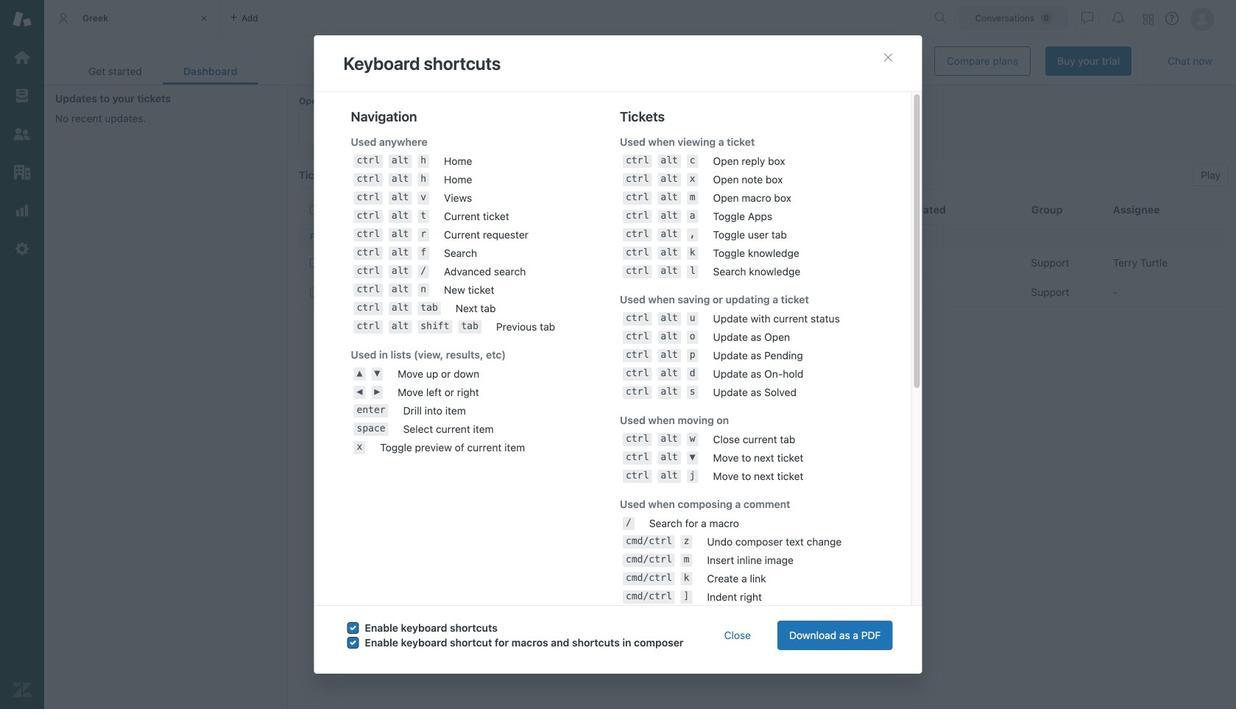 Task type: locate. For each thing, give the bounding box(es) containing it.
zendesk products image
[[1144, 14, 1154, 25]]

Select All Tickets checkbox
[[310, 205, 320, 214]]

organizations image
[[13, 163, 32, 182]]

main element
[[0, 0, 44, 709]]

zendesk image
[[13, 680, 32, 700]]

0 vertical spatial tab
[[44, 0, 221, 37]]

get started image
[[13, 48, 32, 67]]

grid
[[288, 195, 1236, 709]]

customers image
[[13, 124, 32, 144]]

None checkbox
[[310, 288, 320, 297]]

tab list
[[68, 57, 258, 85]]

admin image
[[13, 239, 32, 258]]

close image
[[197, 11, 211, 26]]

tab
[[44, 0, 221, 37], [68, 57, 163, 85]]

None checkbox
[[310, 258, 320, 268]]

dialog
[[314, 35, 922, 709]]



Task type: vqa. For each thing, say whether or not it's contained in the screenshot.
Organizations image
yes



Task type: describe. For each thing, give the bounding box(es) containing it.
get help image
[[1166, 12, 1179, 25]]

tabs tab list
[[44, 0, 929, 37]]

views image
[[13, 86, 32, 105]]

zendesk support image
[[13, 10, 32, 29]]

March 20, 2024 text field
[[854, 56, 923, 67]]

1 vertical spatial tab
[[68, 57, 163, 85]]

reporting image
[[13, 201, 32, 220]]

close image
[[883, 52, 894, 63]]



